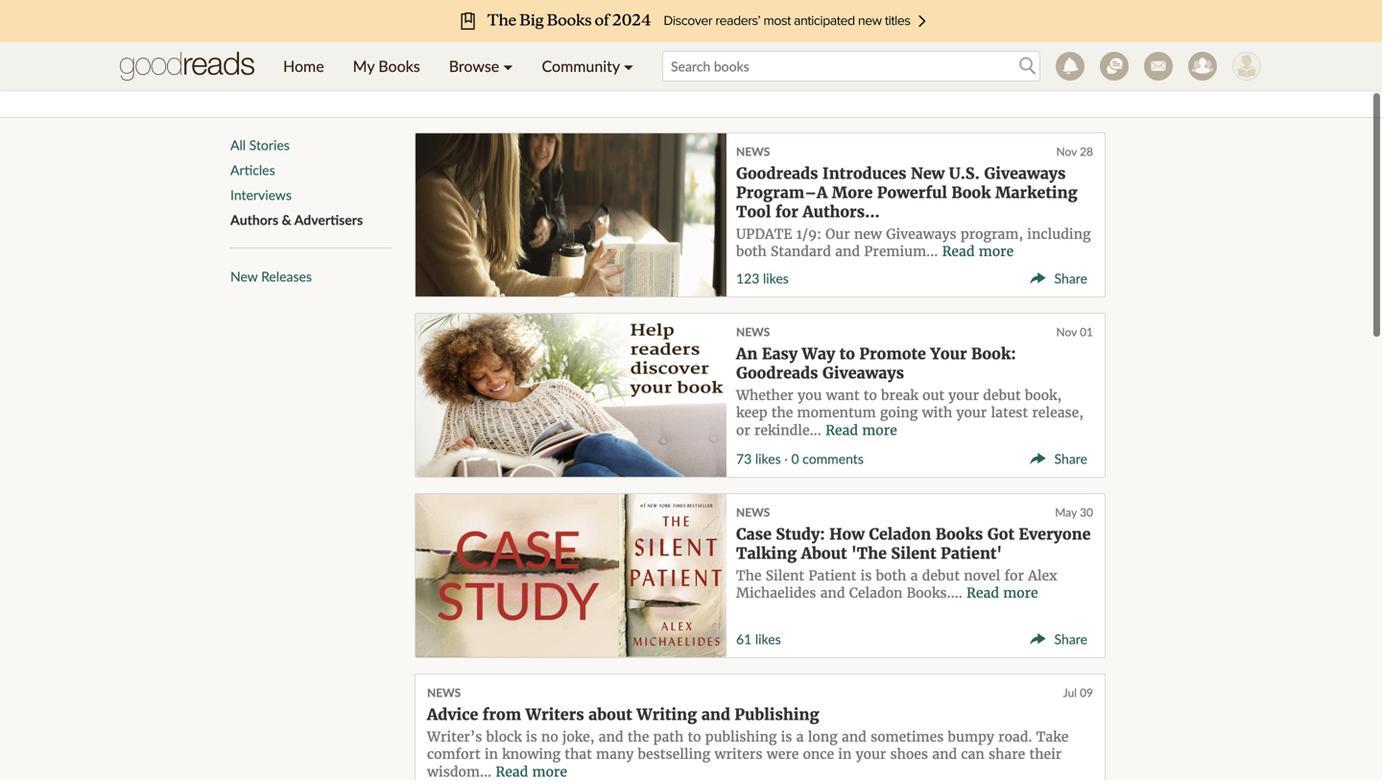 Task type: describe. For each thing, give the bounding box(es) containing it.
a inside advice from writers about writing and publishing writer's block is no joke, and the path to publishing is a long and sometimes bumpy road. take comfort in knowing that many bestselling writers were once in your shoes and can share their wisdom...
[[796, 729, 804, 746]]

latest
[[991, 404, 1028, 422]]

home link
[[269, 42, 339, 90]]

path
[[653, 729, 684, 746]]

news for goodreads
[[736, 144, 770, 158]]

community ▾
[[542, 57, 634, 75]]

writers
[[715, 746, 763, 763]]

all stories articles interviews authors & advertisers
[[230, 137, 363, 228]]

long
[[808, 729, 838, 746]]

nov 28 link
[[1056, 144, 1093, 158]]

interviews
[[230, 187, 292, 203]]

can
[[961, 746, 985, 763]]

whether you want to break out your debut book, keep the momentum going with your latest release, or rekindle...
[[736, 387, 1084, 439]]

new releases
[[230, 268, 312, 285]]

our
[[826, 226, 850, 243]]

way
[[802, 345, 835, 364]]

marketing
[[995, 183, 1078, 203]]

all
[[230, 137, 246, 153]]

once
[[803, 746, 834, 763]]

share button for case study: how celadon books got everyone talking about 'the silent patient'
[[1030, 629, 1095, 648]]

61 likes
[[736, 631, 781, 647]]

articles
[[230, 162, 275, 178]]

more for books
[[1003, 585, 1038, 602]]

&
[[282, 212, 292, 228]]

books....
[[907, 585, 963, 602]]

patient
[[809, 567, 857, 585]]

09
[[1080, 686, 1093, 700]]

for inside goodreads introduces new u.s. giveaways program–a more powerful book marketing tool for authors...
[[776, 203, 799, 222]]

inbox image
[[1144, 52, 1173, 81]]

books inside the case study: how celadon books got everyone talking about 'the silent patient'
[[936, 525, 983, 544]]

including
[[1027, 226, 1091, 243]]

everyone
[[1019, 525, 1091, 544]]

read for promote
[[826, 422, 858, 439]]

bumpy
[[948, 729, 994, 746]]

73
[[736, 451, 752, 467]]

the silent patient is both a debut novel for alex michaelides and celadon books....
[[736, 567, 1057, 602]]

read more link for books
[[967, 585, 1038, 602]]

and down advertisement element
[[630, 56, 694, 99]]

joke,
[[562, 729, 595, 746]]

wisdom...
[[427, 764, 492, 780]]

community ▾ button
[[528, 42, 648, 90]]

2 in from the left
[[838, 746, 852, 763]]

browse ▾
[[449, 57, 513, 75]]

likes for case study: how celadon books got everyone talking about 'the silent patient'
[[755, 631, 781, 647]]

read more link for giveaways
[[942, 243, 1014, 260]]

an easy way to promote your book: goodreads giveaways link
[[736, 345, 1016, 383]]

to for promote
[[840, 345, 855, 364]]

share for case study: how celadon books got everyone talking about 'the silent patient'
[[1055, 631, 1088, 647]]

break
[[881, 387, 919, 404]]

jul 09 link
[[1063, 686, 1093, 700]]

alex
[[1028, 567, 1057, 585]]

1 horizontal spatial is
[[781, 729, 792, 746]]

debut inside "whether you want to break out your debut book, keep the momentum going with your latest release, or rekindle..."
[[983, 387, 1021, 404]]

and right "long"
[[842, 729, 867, 746]]

my books
[[353, 57, 420, 75]]

interviews link
[[230, 187, 292, 203]]

share
[[989, 746, 1026, 763]]

that
[[565, 746, 592, 763]]

book:
[[972, 345, 1016, 364]]

'the
[[851, 544, 887, 564]]

authors and advertisers
[[483, 56, 900, 99]]

browse
[[449, 57, 499, 75]]

▾ for community ▾
[[624, 57, 634, 75]]

knowing
[[502, 746, 561, 763]]

0 horizontal spatial is
[[526, 729, 537, 746]]

michaelides
[[736, 585, 816, 602]]

share for goodreads introduces new u.s. giveaways program–a more powerful book marketing tool for authors...
[[1055, 270, 1088, 286]]

out
[[923, 387, 945, 404]]

silent inside the case study: how celadon books got everyone talking about 'the silent patient'
[[891, 544, 937, 564]]

promote
[[860, 345, 926, 364]]

read more for books
[[967, 585, 1038, 602]]

0 comments link
[[791, 451, 864, 467]]

advertisement element
[[226, 0, 1157, 38]]

read more for giveaways
[[942, 243, 1014, 260]]

73 likes link
[[736, 451, 781, 467]]

jul
[[1063, 686, 1077, 700]]

authors...
[[803, 203, 880, 222]]

celadon inside the case study: how celadon books got everyone talking about 'the silent patient'
[[869, 525, 931, 544]]

1 horizontal spatial advertisers
[[704, 56, 900, 99]]

and left can at the bottom of page
[[932, 746, 957, 763]]

notifications image
[[1056, 52, 1085, 81]]

road.
[[999, 729, 1032, 746]]

nov for goodreads introduces new u.s. giveaways program–a more powerful book marketing tool for authors...
[[1056, 144, 1077, 158]]

new releases link
[[230, 268, 312, 285]]

from
[[483, 706, 521, 725]]

about
[[801, 544, 847, 564]]

authors & advertisers link
[[230, 212, 363, 228]]

comfort
[[427, 746, 481, 763]]

share button
[[1030, 448, 1095, 467]]

update
[[736, 226, 793, 243]]

new inside goodreads introduces new u.s. giveaways program–a more powerful book marketing tool for authors...
[[911, 164, 945, 183]]

an
[[736, 345, 758, 364]]

an easy way to promote your book: goodreads giveaways image
[[416, 314, 727, 477]]

both inside update 1/9: our new giveaways program, including both standard and premium...
[[736, 243, 767, 260]]

stories
[[249, 137, 290, 153]]

to inside advice from writers about writing and publishing writer's block is no joke, and the path to publishing is a long and sometimes bumpy road. take comfort in knowing that many bestselling writers were once in your shoes and can share their wisdom...
[[688, 729, 701, 746]]

▾ for browse ▾
[[503, 57, 513, 75]]

writers
[[526, 706, 584, 725]]

going
[[880, 404, 918, 422]]

release,
[[1032, 404, 1084, 422]]

1 in from the left
[[485, 746, 498, 763]]

giveaways inside an easy way to promote your book: goodreads giveaways
[[823, 364, 904, 383]]

want
[[826, 387, 860, 404]]

goodreads inside goodreads introduces new u.s. giveaways program–a more powerful book marketing tool for authors...
[[736, 164, 818, 183]]

the inside "whether you want to break out your debut book, keep the momentum going with your latest release, or rekindle..."
[[772, 404, 793, 422]]

likes for goodreads introduces new u.s. giveaways program–a more powerful book marketing tool for authors...
[[763, 270, 789, 286]]

share for an easy way to promote your book: goodreads giveaways
[[1055, 451, 1088, 467]]

123
[[736, 270, 760, 286]]

share button for case study: how celadon books got everyone talking about 'the silent patient'
[[1030, 631, 1095, 648]]

case study: how celadon books got everyone talking about 'the silent patient' link
[[736, 525, 1091, 564]]

may 30
[[1055, 505, 1093, 519]]

advertisers inside all stories articles interviews authors & advertisers
[[294, 212, 363, 228]]



Task type: locate. For each thing, give the bounding box(es) containing it.
menu
[[269, 42, 648, 90]]

your
[[931, 345, 967, 364]]

1 vertical spatial read more link
[[826, 422, 897, 439]]

my group discussions image
[[1100, 52, 1129, 81]]

share button for goodreads introduces new u.s. giveaways program–a more powerful book marketing tool for authors...
[[1030, 268, 1095, 287]]

nov left 28
[[1056, 144, 1077, 158]]

more for promote
[[862, 422, 897, 439]]

read down novel
[[967, 585, 999, 602]]

0 vertical spatial to
[[840, 345, 855, 364]]

share inside dropdown button
[[1055, 451, 1088, 467]]

▾ right community
[[624, 57, 634, 75]]

giveaways inside update 1/9: our new giveaways program, including both standard and premium...
[[886, 226, 957, 243]]

publishing
[[705, 729, 777, 746]]

0 vertical spatial share
[[1055, 270, 1088, 286]]

2 horizontal spatial to
[[864, 387, 877, 404]]

nov for an easy way to promote your book: goodreads giveaways
[[1056, 325, 1077, 339]]

0 horizontal spatial both
[[736, 243, 767, 260]]

1 vertical spatial share button
[[1030, 629, 1095, 648]]

news up an at the top of page
[[736, 325, 770, 339]]

1 vertical spatial the
[[628, 729, 649, 746]]

silent
[[891, 544, 937, 564], [766, 567, 805, 585]]

0 vertical spatial for
[[776, 203, 799, 222]]

sometimes
[[871, 729, 944, 746]]

1 vertical spatial to
[[864, 387, 877, 404]]

giveaways inside goodreads introduces new u.s. giveaways program–a more powerful book marketing tool for authors...
[[984, 164, 1066, 183]]

more for giveaways
[[979, 243, 1014, 260]]

2 share button from the top
[[1030, 629, 1095, 648]]

introduces
[[823, 164, 907, 183]]

and down patient
[[820, 585, 845, 602]]

1 vertical spatial more
[[862, 422, 897, 439]]

0 horizontal spatial books
[[378, 57, 420, 75]]

or
[[736, 422, 751, 439]]

block
[[486, 729, 522, 746]]

0 vertical spatial advertisers
[[704, 56, 900, 99]]

0 horizontal spatial silent
[[766, 567, 805, 585]]

1 vertical spatial likes
[[755, 451, 781, 467]]

writing
[[637, 706, 697, 725]]

browse ▾ button
[[435, 42, 528, 90]]

an easy way to promote your book: goodreads giveaways
[[736, 345, 1016, 383]]

2 vertical spatial read more link
[[967, 585, 1038, 602]]

books left got
[[936, 525, 983, 544]]

celadon down 'the
[[849, 585, 903, 602]]

▾ inside dropdown button
[[624, 57, 634, 75]]

1 vertical spatial goodreads
[[736, 364, 818, 383]]

momentum
[[797, 404, 876, 422]]

talking
[[736, 544, 797, 564]]

3 share from the top
[[1055, 631, 1088, 647]]

advice from writers about writing and publishing writer's block is no joke, and the path to publishing is a long and sometimes bumpy road. take comfort in knowing that many bestselling writers were once in your shoes and can share their wisdom...
[[427, 706, 1069, 780]]

0 vertical spatial more
[[979, 243, 1014, 260]]

goodreads up "tool"
[[736, 164, 818, 183]]

shoes
[[890, 746, 928, 763]]

john smith image
[[1233, 52, 1261, 81]]

were
[[767, 746, 799, 763]]

▾ inside dropdown button
[[503, 57, 513, 75]]

2 ▾ from the left
[[624, 57, 634, 75]]

your right out
[[949, 387, 979, 404]]

1 vertical spatial books
[[936, 525, 983, 544]]

0 vertical spatial both
[[736, 243, 767, 260]]

2 vertical spatial giveaways
[[823, 364, 904, 383]]

is
[[861, 567, 872, 585], [526, 729, 537, 746], [781, 729, 792, 746]]

0 vertical spatial celadon
[[869, 525, 931, 544]]

how
[[830, 525, 865, 544]]

2 vertical spatial share
[[1055, 631, 1088, 647]]

a up books....
[[911, 567, 918, 585]]

giveaways for new
[[886, 226, 957, 243]]

home
[[283, 57, 324, 75]]

new left releases
[[230, 268, 258, 285]]

the
[[736, 567, 762, 585]]

Search books text field
[[662, 51, 1041, 82]]

to right way
[[840, 345, 855, 364]]

read more link down novel
[[967, 585, 1038, 602]]

1 horizontal spatial silent
[[891, 544, 937, 564]]

silent up the silent patient is both a debut novel for alex michaelides and celadon books....
[[891, 544, 937, 564]]

new
[[854, 226, 882, 243]]

0 horizontal spatial debut
[[922, 567, 960, 585]]

0 horizontal spatial in
[[485, 746, 498, 763]]

take
[[1037, 729, 1069, 746]]

goodreads introduces new u.s. giveaways program–a more powerful book marketing tool for authors... link
[[736, 164, 1078, 222]]

1 vertical spatial authors
[[230, 212, 279, 228]]

both inside the silent patient is both a debut novel for alex michaelides and celadon books....
[[876, 567, 907, 585]]

news up case
[[736, 505, 770, 519]]

nov 01 link
[[1056, 325, 1093, 339]]

0 vertical spatial authors
[[483, 56, 620, 99]]

the down 'advice from writers about writing and publishing' link
[[628, 729, 649, 746]]

0 horizontal spatial to
[[688, 729, 701, 746]]

keep
[[736, 404, 768, 422]]

to right path
[[688, 729, 701, 746]]

books
[[378, 57, 420, 75], [936, 525, 983, 544]]

premium...
[[864, 243, 938, 260]]

73 likes · 0 comments
[[736, 451, 864, 467]]

more down alex
[[1003, 585, 1038, 602]]

and down our
[[835, 243, 860, 260]]

more down program,
[[979, 243, 1014, 260]]

read more for promote
[[826, 422, 897, 439]]

2 nov from the top
[[1056, 325, 1077, 339]]

case study: how celadon books got everyone talking about 'the silent patient' image
[[416, 494, 727, 658]]

0 vertical spatial read
[[942, 243, 975, 260]]

menu containing home
[[269, 42, 648, 90]]

1 horizontal spatial for
[[1005, 567, 1024, 585]]

0 horizontal spatial new
[[230, 268, 258, 285]]

1 vertical spatial nov
[[1056, 325, 1077, 339]]

0 vertical spatial new
[[911, 164, 945, 183]]

1 horizontal spatial ▾
[[624, 57, 634, 75]]

0 vertical spatial giveaways
[[984, 164, 1066, 183]]

giveaways down nov 28 link
[[984, 164, 1066, 183]]

authors and advertisers link
[[0, 38, 1382, 117]]

their
[[1030, 746, 1062, 763]]

1 vertical spatial share
[[1055, 451, 1088, 467]]

many
[[596, 746, 634, 763]]

is down 'the
[[861, 567, 872, 585]]

news
[[736, 144, 770, 158], [736, 325, 770, 339], [736, 505, 770, 519], [427, 686, 461, 700]]

0 horizontal spatial ▾
[[503, 57, 513, 75]]

3 share button from the top
[[1030, 631, 1095, 648]]

1 vertical spatial share button
[[1030, 450, 1095, 467]]

books right my
[[378, 57, 420, 75]]

read more link for promote
[[826, 422, 897, 439]]

likes right 123
[[763, 270, 789, 286]]

0 vertical spatial read more link
[[942, 243, 1014, 260]]

jul 09
[[1063, 686, 1093, 700]]

likes right 61
[[755, 631, 781, 647]]

tool
[[736, 203, 771, 222]]

debut inside the silent patient is both a debut novel for alex michaelides and celadon books....
[[922, 567, 960, 585]]

read for books
[[967, 585, 999, 602]]

1 vertical spatial debut
[[922, 567, 960, 585]]

nov left 01
[[1056, 325, 1077, 339]]

news for case
[[736, 505, 770, 519]]

30
[[1080, 505, 1093, 519]]

likes left ·
[[755, 451, 781, 467]]

1 vertical spatial a
[[796, 729, 804, 746]]

case
[[736, 525, 772, 544]]

goodreads introduces new u.s. giveaways program–a more powerful book marketing tool for authors and publishers image
[[416, 133, 727, 297]]

1 vertical spatial silent
[[766, 567, 805, 585]]

1 horizontal spatial new
[[911, 164, 945, 183]]

releases
[[261, 268, 312, 285]]

your inside advice from writers about writing and publishing writer's block is no joke, and the path to publishing is a long and sometimes bumpy road. take comfort in knowing that many bestselling writers were once in your shoes and can share their wisdom...
[[856, 746, 886, 763]]

to for break
[[864, 387, 877, 404]]

giveaways up premium...
[[886, 226, 957, 243]]

to right want
[[864, 387, 877, 404]]

more
[[832, 183, 873, 203]]

2 vertical spatial more
[[1003, 585, 1038, 602]]

nov 01
[[1056, 325, 1093, 339]]

read more link
[[942, 243, 1014, 260], [826, 422, 897, 439], [967, 585, 1038, 602]]

share button down including on the right top of the page
[[1030, 268, 1095, 287]]

goodreads inside an easy way to promote your book: goodreads giveaways
[[736, 364, 818, 383]]

read more down program,
[[942, 243, 1014, 260]]

1 vertical spatial read more
[[826, 422, 897, 439]]

a inside the silent patient is both a debut novel for alex michaelides and celadon books....
[[911, 567, 918, 585]]

2 share button from the top
[[1030, 450, 1095, 467]]

0 horizontal spatial the
[[628, 729, 649, 746]]

community
[[542, 57, 620, 75]]

Search for books to add to your shelves search field
[[662, 51, 1041, 82]]

patient'
[[941, 544, 1002, 564]]

1 vertical spatial advertisers
[[294, 212, 363, 228]]

to inside "whether you want to break out your debut book, keep the momentum going with your latest release, or rekindle..."
[[864, 387, 877, 404]]

read more link down program,
[[942, 243, 1014, 260]]

0 horizontal spatial a
[[796, 729, 804, 746]]

no
[[541, 729, 558, 746]]

1 horizontal spatial books
[[936, 525, 983, 544]]

1 share button from the top
[[1030, 268, 1095, 287]]

1 vertical spatial new
[[230, 268, 258, 285]]

1 nov from the top
[[1056, 144, 1077, 158]]

silent up michaelides
[[766, 567, 805, 585]]

read more link down the momentum
[[826, 422, 897, 439]]

news for an
[[736, 325, 770, 339]]

0
[[791, 451, 799, 467]]

program,
[[961, 226, 1023, 243]]

debut up latest
[[983, 387, 1021, 404]]

2 vertical spatial likes
[[755, 631, 781, 647]]

1 horizontal spatial to
[[840, 345, 855, 364]]

read for giveaways
[[942, 243, 975, 260]]

share button for an easy way to promote your book: goodreads giveaways
[[1030, 450, 1095, 467]]

rekindle...
[[755, 422, 822, 439]]

a left "long"
[[796, 729, 804, 746]]

1 vertical spatial read
[[826, 422, 858, 439]]

read more down the momentum
[[826, 422, 897, 439]]

share down including on the right top of the page
[[1055, 270, 1088, 286]]

to inside an easy way to promote your book: goodreads giveaways
[[840, 345, 855, 364]]

0 vertical spatial the
[[772, 404, 793, 422]]

silent inside the silent patient is both a debut novel for alex michaelides and celadon books....
[[766, 567, 805, 585]]

for inside the silent patient is both a debut novel for alex michaelides and celadon books....
[[1005, 567, 1024, 585]]

1 share from the top
[[1055, 270, 1088, 286]]

0 vertical spatial likes
[[763, 270, 789, 286]]

0 vertical spatial debut
[[983, 387, 1021, 404]]

likes
[[763, 270, 789, 286], [755, 451, 781, 467], [755, 631, 781, 647]]

book,
[[1025, 387, 1062, 404]]

0 vertical spatial share button
[[1030, 270, 1095, 287]]

2 horizontal spatial is
[[861, 567, 872, 585]]

2 vertical spatial read
[[967, 585, 999, 602]]

share button
[[1030, 270, 1095, 287], [1030, 450, 1095, 467], [1030, 631, 1095, 648]]

2 goodreads from the top
[[736, 364, 818, 383]]

update 1/9: our new giveaways program, including both standard and premium...
[[736, 226, 1091, 260]]

0 vertical spatial goodreads
[[736, 164, 818, 183]]

program–a
[[736, 183, 828, 203]]

1 share button from the top
[[1030, 270, 1095, 287]]

a
[[911, 567, 918, 585], [796, 729, 804, 746]]

giveaways for u.s.
[[984, 164, 1066, 183]]

is inside the silent patient is both a debut novel for alex michaelides and celadon books....
[[861, 567, 872, 585]]

0 vertical spatial read more
[[942, 243, 1014, 260]]

1 horizontal spatial authors
[[483, 56, 620, 99]]

share button down including on the right top of the page
[[1030, 270, 1095, 287]]

1 vertical spatial celadon
[[849, 585, 903, 602]]

and up the many
[[599, 729, 624, 746]]

standard
[[771, 243, 831, 260]]

case study: how celadon books got everyone talking about 'the silent patient'
[[736, 525, 1091, 564]]

1 vertical spatial for
[[1005, 567, 1024, 585]]

in down the block
[[485, 746, 498, 763]]

1/9:
[[797, 226, 822, 243]]

goodreads introduces new u.s. giveaways program–a more powerful book marketing tool for authors...
[[736, 164, 1078, 222]]

1 goodreads from the top
[[736, 164, 818, 183]]

1 horizontal spatial debut
[[983, 387, 1021, 404]]

for left alex
[[1005, 567, 1024, 585]]

1 vertical spatial both
[[876, 567, 907, 585]]

goodreads up whether
[[736, 364, 818, 383]]

123 likes
[[736, 270, 789, 286]]

all stories link
[[230, 137, 290, 153]]

2 share from the top
[[1055, 451, 1088, 467]]

the up rekindle... at the right bottom of the page
[[772, 404, 793, 422]]

1 ▾ from the left
[[503, 57, 513, 75]]

123 likes link
[[736, 270, 789, 286]]

for
[[776, 203, 799, 222], [1005, 567, 1024, 585]]

writer's
[[427, 729, 482, 746]]

1 horizontal spatial in
[[838, 746, 852, 763]]

publishing
[[735, 706, 819, 725]]

and up publishing
[[701, 706, 730, 725]]

0 vertical spatial share button
[[1030, 268, 1095, 287]]

0 vertical spatial books
[[378, 57, 420, 75]]

both down update
[[736, 243, 767, 260]]

1 horizontal spatial the
[[772, 404, 793, 422]]

the inside advice from writers about writing and publishing writer's block is no joke, and the path to publishing is a long and sometimes bumpy road. take comfort in knowing that many bestselling writers were once in your shoes and can share their wisdom...
[[628, 729, 649, 746]]

news up program–a
[[736, 144, 770, 158]]

more down going
[[862, 422, 897, 439]]

1 horizontal spatial a
[[911, 567, 918, 585]]

share button down release,
[[1030, 450, 1095, 467]]

for up 1/9:
[[776, 203, 799, 222]]

comments
[[803, 451, 864, 467]]

celadon
[[869, 525, 931, 544], [849, 585, 903, 602]]

share down release,
[[1055, 451, 1088, 467]]

friend requests image
[[1188, 52, 1217, 81]]

new left u.s.
[[911, 164, 945, 183]]

in right once
[[838, 746, 852, 763]]

share up jul
[[1055, 631, 1088, 647]]

share button up jul
[[1030, 631, 1095, 648]]

0 horizontal spatial for
[[776, 203, 799, 222]]

giveaways up want
[[823, 364, 904, 383]]

celadon up the silent patient is both a debut novel for alex michaelides and celadon books....
[[869, 525, 931, 544]]

0 vertical spatial a
[[911, 567, 918, 585]]

to
[[840, 345, 855, 364], [864, 387, 877, 404], [688, 729, 701, 746]]

your left 'shoes'
[[856, 746, 886, 763]]

share button for goodreads introduces new u.s. giveaways program–a more powerful book marketing tool for authors...
[[1030, 270, 1095, 287]]

news up advice
[[427, 686, 461, 700]]

with
[[922, 404, 953, 422]]

authors inside all stories articles interviews authors & advertisers
[[230, 212, 279, 228]]

read more down novel
[[967, 585, 1038, 602]]

and inside the silent patient is both a debut novel for alex michaelides and celadon books....
[[820, 585, 845, 602]]

nov 28
[[1056, 144, 1093, 158]]

both down 'the
[[876, 567, 907, 585]]

·
[[785, 451, 788, 467]]

read down the momentum
[[826, 422, 858, 439]]

2 vertical spatial share button
[[1030, 631, 1095, 648]]

bestselling
[[638, 746, 711, 763]]

share button up jul
[[1030, 629, 1095, 648]]

0 horizontal spatial advertisers
[[294, 212, 363, 228]]

read more
[[942, 243, 1014, 260], [826, 422, 897, 439], [967, 585, 1038, 602]]

is up were
[[781, 729, 792, 746]]

your right with
[[957, 404, 987, 422]]

1 vertical spatial giveaways
[[886, 226, 957, 243]]

books inside my books link
[[378, 57, 420, 75]]

celadon inside the silent patient is both a debut novel for alex michaelides and celadon books....
[[849, 585, 903, 602]]

61 likes link
[[736, 631, 781, 647]]

0 horizontal spatial authors
[[230, 212, 279, 228]]

read down program,
[[942, 243, 975, 260]]

0 vertical spatial nov
[[1056, 144, 1077, 158]]

share
[[1055, 270, 1088, 286], [1055, 451, 1088, 467], [1055, 631, 1088, 647]]

0 vertical spatial silent
[[891, 544, 937, 564]]

debut up books....
[[922, 567, 960, 585]]

1 horizontal spatial both
[[876, 567, 907, 585]]

2 vertical spatial to
[[688, 729, 701, 746]]

authors
[[483, 56, 620, 99], [230, 212, 279, 228]]

2 vertical spatial read more
[[967, 585, 1038, 602]]

▾ right browse
[[503, 57, 513, 75]]

is up knowing
[[526, 729, 537, 746]]

and inside update 1/9: our new giveaways program, including both standard and premium...
[[835, 243, 860, 260]]



Task type: vqa. For each thing, say whether or not it's contained in the screenshot.
including
yes



